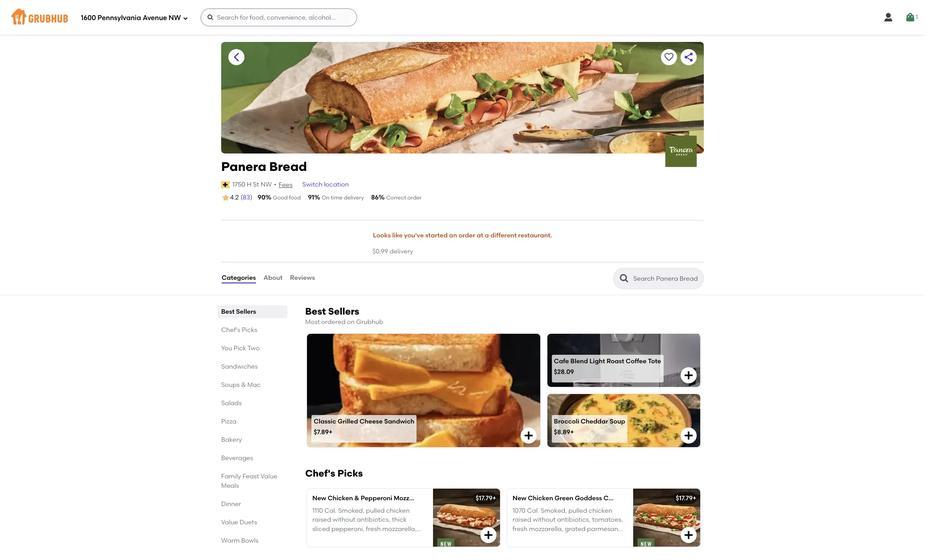 Task type: describe. For each thing, give the bounding box(es) containing it.
sandwich
[[384, 418, 414, 426]]

value inside family feast value meals
[[261, 473, 277, 481]]

value duets
[[221, 519, 257, 527]]

pizza tab
[[221, 417, 284, 427]]

family
[[221, 473, 241, 481]]

fees button
[[278, 180, 293, 190]]

two
[[248, 345, 260, 352]]

st
[[253, 181, 259, 188]]

$7.89
[[314, 429, 329, 437]]

best sellers tab
[[221, 307, 284, 317]]

light
[[589, 358, 605, 366]]

categories button
[[221, 263, 256, 295]]

good food
[[273, 195, 301, 201]]

sandwiches
[[221, 363, 258, 371]]

value duets tab
[[221, 518, 284, 528]]

Search Panera Bread search field
[[632, 275, 701, 283]]

broccoli cheddar soup $8.89 +
[[554, 418, 625, 437]]

&
[[241, 381, 246, 389]]

pizza
[[221, 418, 236, 426]]

about
[[264, 275, 282, 282]]

classic
[[314, 418, 336, 426]]

on
[[347, 318, 355, 326]]

90
[[258, 194, 265, 202]]

salads tab
[[221, 399, 284, 408]]

ordered
[[321, 318, 345, 326]]

best for best sellers most ordered on grubhub
[[305, 306, 326, 317]]

nw for 1600 pennsylvania avenue nw
[[169, 14, 181, 22]]

mac
[[247, 381, 261, 389]]

on time delivery
[[322, 195, 364, 201]]

new chicken green goddess caprese melt - stacked toasted baguette image
[[633, 489, 700, 547]]

best for best sellers
[[221, 308, 235, 316]]

1750 h st nw button
[[232, 180, 272, 190]]

family feast value meals tab
[[221, 472, 284, 491]]

panera bread
[[221, 159, 307, 174]]

started
[[425, 232, 448, 240]]

broccoli
[[554, 418, 579, 426]]

family feast value meals
[[221, 473, 277, 490]]

1 vertical spatial picks
[[338, 468, 363, 479]]

grubhub
[[356, 318, 383, 326]]

like
[[392, 232, 403, 240]]

1 horizontal spatial svg image
[[683, 370, 694, 381]]

$8.89
[[554, 429, 570, 437]]

cheese
[[360, 418, 383, 426]]

soups & mac tab
[[221, 381, 284, 390]]

looks
[[373, 232, 391, 240]]

new chicken & pepperoni mozzarella melt - stacked toasted baguette image
[[433, 489, 500, 547]]

save this restaurant button
[[661, 49, 677, 65]]

looks like you've started an order at a different restaurant.
[[373, 232, 552, 240]]

soups & mac
[[221, 381, 261, 389]]

sandwiches tab
[[221, 362, 284, 372]]

coffee
[[626, 358, 647, 366]]

soups
[[221, 381, 240, 389]]

different
[[490, 232, 517, 240]]

pennsylvania
[[98, 14, 141, 22]]

$17.79 + for new chicken & pepperoni mozzarella melt - stacked toasted baguette image on the bottom of page
[[476, 495, 496, 503]]

good
[[273, 195, 288, 201]]

duets
[[240, 519, 257, 527]]

86
[[371, 194, 379, 202]]

a
[[485, 232, 489, 240]]

sellers for best sellers
[[236, 308, 256, 316]]

subscription pass image
[[221, 181, 230, 188]]

correct
[[386, 195, 406, 201]]

switch location
[[302, 181, 349, 188]]

0 vertical spatial order
[[407, 195, 421, 201]]

feast
[[243, 473, 259, 481]]

location
[[324, 181, 349, 188]]

warm bowls tab
[[221, 536, 284, 546]]

h
[[247, 181, 251, 188]]

reviews
[[290, 275, 315, 282]]

1 button
[[905, 9, 918, 25]]

$17.79 for new chicken & pepperoni mozzarella melt - stacked toasted baguette image on the bottom of page
[[476, 495, 492, 503]]

bowls
[[241, 537, 258, 545]]

$17.79 + for new chicken green goddess caprese melt - stacked toasted baguette image
[[676, 495, 696, 503]]

$28.09
[[554, 369, 574, 376]]

switch location button
[[302, 180, 349, 190]]

1750 h st nw
[[232, 181, 272, 188]]

1 vertical spatial chef's picks
[[305, 468, 363, 479]]

looks like you've started an order at a different restaurant. button
[[372, 226, 553, 246]]

$0.99
[[372, 248, 388, 256]]

Search for food, convenience, alcohol... search field
[[200, 8, 357, 26]]

dinner tab
[[221, 500, 284, 509]]

1 vertical spatial chef's
[[305, 468, 335, 479]]

warm bowls
[[221, 537, 258, 545]]

0 horizontal spatial svg image
[[183, 15, 188, 21]]

0 vertical spatial delivery
[[344, 195, 364, 201]]

meals
[[221, 482, 239, 490]]

1750
[[232, 181, 245, 188]]

order inside button
[[459, 232, 475, 240]]

1600 pennsylvania avenue nw
[[81, 14, 181, 22]]

about button
[[263, 263, 283, 295]]

cafe
[[554, 358, 569, 366]]

blend
[[570, 358, 588, 366]]

food
[[289, 195, 301, 201]]



Task type: vqa. For each thing, say whether or not it's contained in the screenshot.
Feb 24, 2022
no



Task type: locate. For each thing, give the bounding box(es) containing it.
grilled
[[338, 418, 358, 426]]

chef's picks down $7.89 at left bottom
[[305, 468, 363, 479]]

order
[[407, 195, 421, 201], [459, 232, 475, 240]]

1 horizontal spatial chef's
[[305, 468, 335, 479]]

4.2
[[230, 194, 239, 202]]

bakery
[[221, 436, 242, 444]]

sellers inside best sellers most ordered on grubhub
[[328, 306, 359, 317]]

value inside value duets tab
[[221, 519, 238, 527]]

nw inside the main navigation navigation
[[169, 14, 181, 22]]

• fees
[[274, 181, 293, 189]]

1 horizontal spatial best
[[305, 306, 326, 317]]

1 horizontal spatial value
[[261, 473, 277, 481]]

chef's down $7.89 at left bottom
[[305, 468, 335, 479]]

1 horizontal spatial sellers
[[328, 306, 359, 317]]

svg image
[[883, 12, 894, 23], [207, 14, 214, 21], [523, 431, 534, 441], [683, 431, 694, 441], [483, 530, 494, 541], [683, 530, 694, 541]]

chef's picks
[[221, 326, 257, 334], [305, 468, 363, 479]]

0 vertical spatial nw
[[169, 14, 181, 22]]

best sellers
[[221, 308, 256, 316]]

save this restaurant image
[[664, 52, 674, 63]]

value up warm
[[221, 519, 238, 527]]

0 horizontal spatial delivery
[[344, 195, 364, 201]]

0 horizontal spatial value
[[221, 519, 238, 527]]

1 horizontal spatial order
[[459, 232, 475, 240]]

soup
[[610, 418, 625, 426]]

1 horizontal spatial delivery
[[390, 248, 413, 256]]

sellers up on
[[328, 306, 359, 317]]

1 $17.79 + from the left
[[476, 495, 496, 503]]

1600
[[81, 14, 96, 22]]

91
[[308, 194, 314, 202]]

$17.79 +
[[476, 495, 496, 503], [676, 495, 696, 503]]

nw inside button
[[261, 181, 272, 188]]

chef's inside tab
[[221, 326, 240, 334]]

0 vertical spatial picks
[[242, 326, 257, 334]]

dinner
[[221, 501, 241, 508]]

chef's
[[221, 326, 240, 334], [305, 468, 335, 479]]

sellers for best sellers most ordered on grubhub
[[328, 306, 359, 317]]

picks inside chef's picks tab
[[242, 326, 257, 334]]

best
[[305, 306, 326, 317], [221, 308, 235, 316]]

(83)
[[241, 194, 252, 202]]

most
[[305, 318, 320, 326]]

1 vertical spatial value
[[221, 519, 238, 527]]

order right correct
[[407, 195, 421, 201]]

bread
[[269, 159, 307, 174]]

1 $17.79 from the left
[[476, 495, 492, 503]]

chef's picks inside tab
[[221, 326, 257, 334]]

1 horizontal spatial $17.79 +
[[676, 495, 696, 503]]

0 horizontal spatial nw
[[169, 14, 181, 22]]

nw right avenue
[[169, 14, 181, 22]]

caret left icon image
[[231, 52, 242, 63]]

search icon image
[[619, 273, 630, 284]]

panera bread logo image
[[665, 136, 697, 167]]

0 vertical spatial value
[[261, 473, 277, 481]]

categories
[[222, 275, 256, 282]]

cheddar
[[581, 418, 608, 426]]

0 horizontal spatial $17.79 +
[[476, 495, 496, 503]]

1
[[916, 13, 918, 21]]

1 horizontal spatial picks
[[338, 468, 363, 479]]

sellers up chef's picks tab
[[236, 308, 256, 316]]

roast
[[607, 358, 624, 366]]

time
[[331, 195, 343, 201]]

0 horizontal spatial order
[[407, 195, 421, 201]]

2 $17.79 from the left
[[676, 495, 693, 503]]

pick
[[234, 345, 246, 352]]

+ inside classic grilled cheese sandwich $7.89 +
[[329, 429, 332, 437]]

$17.79
[[476, 495, 492, 503], [676, 495, 693, 503]]

you've
[[404, 232, 424, 240]]

at
[[477, 232, 483, 240]]

sellers
[[328, 306, 359, 317], [236, 308, 256, 316]]

•
[[274, 181, 276, 188]]

0 horizontal spatial chef's picks
[[221, 326, 257, 334]]

chef's picks down best sellers
[[221, 326, 257, 334]]

2 horizontal spatial svg image
[[905, 12, 916, 23]]

sellers inside tab
[[236, 308, 256, 316]]

main navigation navigation
[[0, 0, 925, 35]]

0 horizontal spatial $17.79
[[476, 495, 492, 503]]

best sellers most ordered on grubhub
[[305, 306, 383, 326]]

picks
[[242, 326, 257, 334], [338, 468, 363, 479]]

$0.99 delivery
[[372, 248, 413, 256]]

value
[[261, 473, 277, 481], [221, 519, 238, 527]]

you pick two
[[221, 345, 260, 352]]

correct order
[[386, 195, 421, 201]]

svg image inside 1 button
[[905, 12, 916, 23]]

tote
[[648, 358, 661, 366]]

nw for 1750 h st nw
[[261, 181, 272, 188]]

star icon image
[[221, 194, 230, 202]]

1 horizontal spatial chef's picks
[[305, 468, 363, 479]]

classic grilled cheese sandwich $7.89 +
[[314, 418, 414, 437]]

salads
[[221, 400, 242, 407]]

0 horizontal spatial best
[[221, 308, 235, 316]]

on
[[322, 195, 330, 201]]

avenue
[[143, 14, 167, 22]]

panera
[[221, 159, 266, 174]]

reviews button
[[290, 263, 315, 295]]

1 vertical spatial delivery
[[390, 248, 413, 256]]

svg image
[[905, 12, 916, 23], [183, 15, 188, 21], [683, 370, 694, 381]]

$17.79 for new chicken green goddess caprese melt - stacked toasted baguette image
[[676, 495, 693, 503]]

delivery down like at the left top of the page
[[390, 248, 413, 256]]

best inside tab
[[221, 308, 235, 316]]

0 horizontal spatial sellers
[[236, 308, 256, 316]]

an
[[449, 232, 457, 240]]

0 vertical spatial chef's
[[221, 326, 240, 334]]

nw
[[169, 14, 181, 22], [261, 181, 272, 188]]

value right feast
[[261, 473, 277, 481]]

0 horizontal spatial chef's
[[221, 326, 240, 334]]

0 vertical spatial chef's picks
[[221, 326, 257, 334]]

cafe blend light roast coffee tote $28.09
[[554, 358, 661, 376]]

switch
[[302, 181, 322, 188]]

chef's picks tab
[[221, 326, 284, 335]]

best up most
[[305, 306, 326, 317]]

bakery tab
[[221, 436, 284, 445]]

chef's up the you
[[221, 326, 240, 334]]

2 $17.79 + from the left
[[676, 495, 696, 503]]

delivery right time
[[344, 195, 364, 201]]

1 vertical spatial order
[[459, 232, 475, 240]]

beverages tab
[[221, 454, 284, 463]]

warm
[[221, 537, 240, 545]]

best inside best sellers most ordered on grubhub
[[305, 306, 326, 317]]

order left at
[[459, 232, 475, 240]]

1 vertical spatial nw
[[261, 181, 272, 188]]

+ inside broccoli cheddar soup $8.89 +
[[570, 429, 574, 437]]

you
[[221, 345, 232, 352]]

best up chef's picks tab
[[221, 308, 235, 316]]

nw left •
[[261, 181, 272, 188]]

+
[[329, 429, 332, 437], [570, 429, 574, 437], [492, 495, 496, 503], [693, 495, 696, 503]]

fees
[[279, 181, 293, 189]]

0 horizontal spatial picks
[[242, 326, 257, 334]]

1 horizontal spatial $17.79
[[676, 495, 693, 503]]

restaurant.
[[518, 232, 552, 240]]

delivery
[[344, 195, 364, 201], [390, 248, 413, 256]]

beverages
[[221, 455, 253, 462]]

share icon image
[[683, 52, 694, 63]]

you pick two tab
[[221, 344, 284, 353]]

1 horizontal spatial nw
[[261, 181, 272, 188]]



